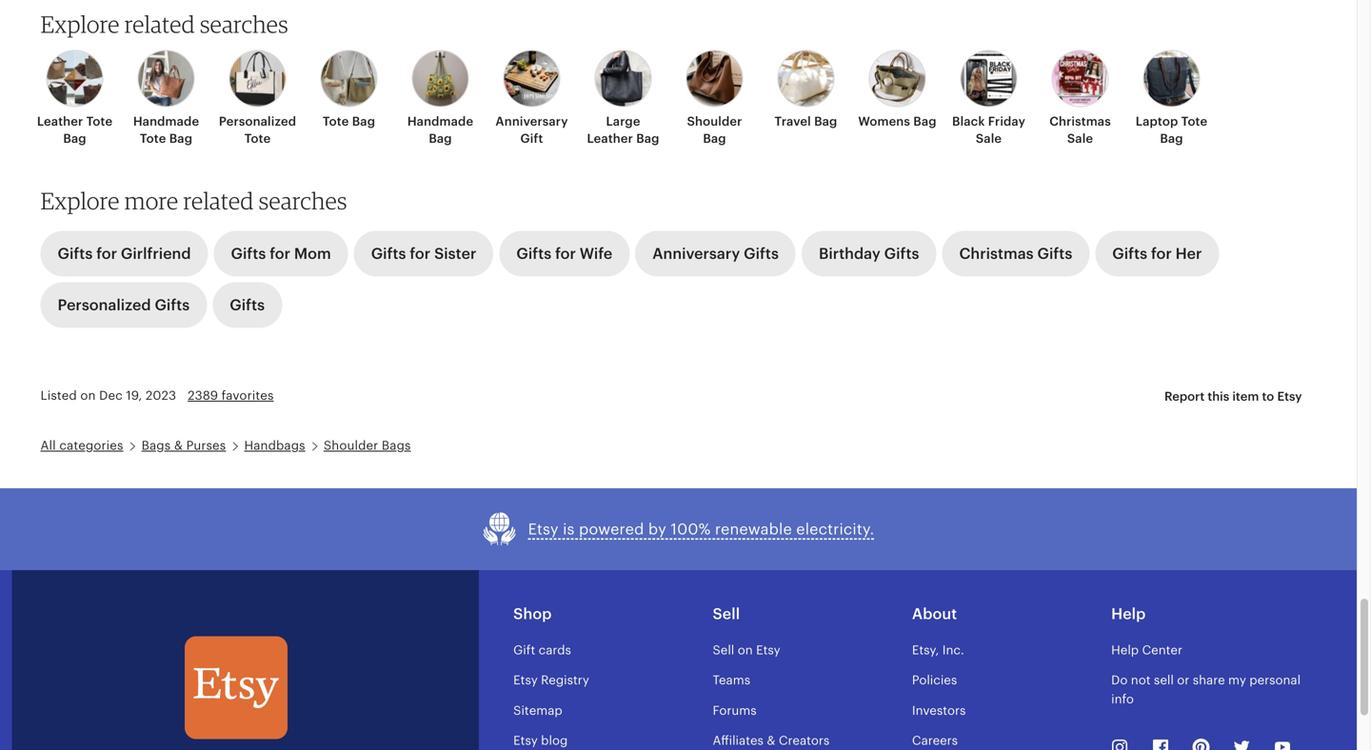 Task type: vqa. For each thing, say whether or not it's contained in the screenshot.


Task type: describe. For each thing, give the bounding box(es) containing it.
gifts for her
[[1113, 245, 1202, 263]]

affiliates & creators
[[713, 734, 830, 748]]

on for sell
[[738, 643, 753, 658]]

leather inside large leather bag
[[587, 131, 633, 146]]

about
[[912, 606, 957, 623]]

share
[[1193, 674, 1225, 688]]

gift inside anniversary gift
[[521, 131, 543, 146]]

handmade for tote
[[133, 114, 199, 128]]

womens bag link
[[858, 50, 938, 130]]

bag inside handmade bag
[[429, 131, 452, 146]]

forums link
[[713, 704, 757, 718]]

personalized gifts
[[58, 297, 190, 314]]

tote for leather tote bag
[[86, 114, 113, 128]]

bag inside shoulder bag
[[703, 131, 726, 146]]

do
[[1112, 674, 1128, 688]]

sale inside christmas sale
[[1067, 131, 1093, 146]]

gifts for girlfriend
[[58, 245, 191, 263]]

black friday sale
[[952, 114, 1026, 146]]

bag inside leather tote bag
[[63, 131, 86, 146]]

personalized for gifts
[[58, 297, 151, 314]]

gifts for wife link
[[499, 231, 630, 277]]

personalized tote link
[[218, 50, 298, 147]]

etsy inside 'button'
[[1278, 390, 1302, 404]]

bag left handmade bag
[[352, 114, 375, 128]]

shoulder bags
[[324, 438, 411, 453]]

my
[[1229, 674, 1247, 688]]

personalized tote
[[219, 114, 296, 146]]

bag inside handmade tote bag
[[169, 131, 192, 146]]

2023
[[146, 389, 176, 403]]

& for bags
[[174, 438, 183, 453]]

bags & purses link
[[142, 438, 226, 453]]

by
[[648, 521, 667, 538]]

explore for explore more related searches
[[40, 186, 120, 215]]

christmas gifts
[[959, 245, 1073, 263]]

inc.
[[943, 643, 964, 658]]

all
[[40, 438, 56, 453]]

gifts for sister link
[[354, 231, 494, 277]]

is
[[563, 521, 575, 538]]

shoulder bag link
[[675, 50, 755, 147]]

gifts for sister
[[371, 245, 477, 263]]

black friday sale link
[[949, 50, 1029, 147]]

searches inside region
[[200, 10, 288, 38]]

help center link
[[1112, 643, 1183, 658]]

mom
[[294, 245, 331, 263]]

gifts for wife
[[517, 245, 613, 263]]

for for sister
[[410, 245, 431, 263]]

sitemap
[[513, 704, 563, 718]]

sale inside black friday sale
[[976, 131, 1002, 146]]

gifts for mom link
[[214, 231, 348, 277]]

info
[[1112, 692, 1134, 706]]

investors
[[912, 704, 966, 718]]

1 vertical spatial gift
[[513, 643, 535, 658]]

gifts for mom
[[231, 245, 331, 263]]

etsy blog
[[513, 734, 568, 748]]

all categories
[[40, 438, 123, 453]]

explore more related searches
[[40, 186, 347, 215]]

sell on etsy link
[[713, 643, 781, 658]]

report
[[1165, 390, 1205, 404]]

1 vertical spatial related
[[183, 186, 254, 215]]

etsy up the "forums" link
[[756, 643, 781, 658]]

cards
[[539, 643, 571, 658]]

bags & purses
[[142, 438, 226, 453]]

or
[[1177, 674, 1190, 688]]

bag right the 'womens'
[[914, 114, 937, 128]]

etsy, inc. link
[[912, 643, 964, 658]]

personal
[[1250, 674, 1301, 688]]

all categories link
[[40, 438, 123, 453]]

handmade tote bag
[[133, 114, 199, 146]]

large
[[606, 114, 641, 128]]

black
[[952, 114, 985, 128]]

gifts for her link
[[1096, 231, 1219, 277]]

tote bag
[[323, 114, 375, 128]]

wife
[[580, 245, 613, 263]]

tote right personalized tote
[[323, 114, 349, 128]]

listed
[[40, 389, 77, 403]]

birthday
[[819, 245, 881, 263]]

explore for explore related searches
[[40, 10, 120, 38]]

gift cards link
[[513, 643, 571, 658]]

large leather bag
[[587, 114, 660, 146]]

shoulder bags link
[[324, 438, 411, 453]]

anniversary for gifts
[[653, 245, 740, 263]]

for for mom
[[270, 245, 290, 263]]

for for her
[[1151, 245, 1172, 263]]

19,
[[126, 389, 142, 403]]

do not sell or share my personal info
[[1112, 674, 1301, 706]]

travel
[[775, 114, 811, 128]]

leather tote bag
[[37, 114, 113, 146]]

this
[[1208, 390, 1230, 404]]

birthday gifts link
[[802, 231, 937, 277]]

for for wife
[[555, 245, 576, 263]]

powered
[[579, 521, 644, 538]]

shoulder for bags
[[324, 438, 378, 453]]

sell
[[1154, 674, 1174, 688]]

etsy for etsy registry
[[513, 674, 538, 688]]

investors link
[[912, 704, 966, 718]]

travel bag
[[775, 114, 838, 128]]

explore related searches
[[40, 10, 288, 38]]

shoulder bag
[[687, 114, 742, 146]]

sister
[[434, 245, 477, 263]]

tote bag link
[[309, 50, 389, 130]]

anniversary gift
[[496, 114, 568, 146]]

her
[[1176, 245, 1202, 263]]

gifts link
[[213, 283, 282, 328]]

bag right travel
[[814, 114, 838, 128]]

personalized for tote
[[219, 114, 296, 128]]

gifts for girlfriend link
[[40, 231, 208, 277]]

to
[[1262, 390, 1275, 404]]



Task type: locate. For each thing, give the bounding box(es) containing it.
1 vertical spatial christmas
[[959, 245, 1034, 263]]

explore
[[40, 10, 120, 38], [40, 186, 120, 215]]

etsy for etsy is powered by 100% renewable electricity.
[[528, 521, 559, 538]]

etsy blog link
[[513, 734, 568, 748]]

blog
[[541, 734, 568, 748]]

sell up "sell on etsy"
[[713, 606, 740, 623]]

careers link
[[912, 734, 958, 748]]

etsy registry
[[513, 674, 589, 688]]

bag up explore more related searches
[[169, 131, 192, 146]]

etsy up sitemap
[[513, 674, 538, 688]]

careers
[[912, 734, 958, 748]]

tote inside leather tote bag
[[86, 114, 113, 128]]

bag down laptop
[[1160, 131, 1183, 146]]

anniversary inside explore related searches region
[[496, 114, 568, 128]]

2 for from the left
[[270, 245, 290, 263]]

more
[[125, 186, 178, 215]]

tote for laptop tote bag
[[1182, 114, 1208, 128]]

for left girlfriend
[[96, 245, 117, 263]]

gift right handmade bag
[[521, 131, 543, 146]]

0 vertical spatial personalized
[[219, 114, 296, 128]]

2 handmade from the left
[[407, 114, 474, 128]]

gift left cards
[[513, 643, 535, 658]]

center
[[1142, 643, 1183, 658]]

do not sell or share my personal info link
[[1112, 674, 1301, 706]]

anniversary for gift
[[496, 114, 568, 128]]

& for affiliates
[[767, 734, 776, 748]]

tote inside handmade tote bag
[[140, 131, 166, 146]]

christmas sale link
[[1040, 50, 1120, 147]]

teams
[[713, 674, 751, 688]]

tote inside personalized tote
[[244, 131, 271, 146]]

birthday gifts
[[819, 245, 919, 263]]

bag inside large leather bag
[[636, 131, 660, 146]]

shoulder for bag
[[687, 114, 742, 128]]

1 horizontal spatial sale
[[1067, 131, 1093, 146]]

1 horizontal spatial &
[[767, 734, 776, 748]]

tote right laptop
[[1182, 114, 1208, 128]]

tote for handmade tote bag
[[140, 131, 166, 146]]

etsy right to
[[1278, 390, 1302, 404]]

on up teams link
[[738, 643, 753, 658]]

listed on dec 19, 2023
[[40, 389, 176, 403]]

4 for from the left
[[555, 245, 576, 263]]

etsy is powered by 100% renewable electricity.
[[528, 521, 875, 538]]

handbags
[[244, 438, 305, 453]]

0 vertical spatial related
[[125, 10, 195, 38]]

etsy is powered by 100% renewable electricity. button
[[482, 512, 875, 548]]

1 horizontal spatial shoulder
[[687, 114, 742, 128]]

laptop tote bag link
[[1132, 50, 1212, 147]]

bag down large
[[636, 131, 660, 146]]

tote up explore more related searches
[[244, 131, 271, 146]]

bag inside laptop tote bag
[[1160, 131, 1183, 146]]

0 horizontal spatial bags
[[142, 438, 171, 453]]

1 vertical spatial help
[[1112, 643, 1139, 658]]

handmade for bag
[[407, 114, 474, 128]]

0 vertical spatial anniversary
[[496, 114, 568, 128]]

affiliates & creators link
[[713, 734, 830, 748]]

searches up the mom
[[259, 186, 347, 215]]

& left purses
[[174, 438, 183, 453]]

bag left anniversary gift
[[429, 131, 452, 146]]

on for listed
[[80, 389, 96, 403]]

1 vertical spatial explore
[[40, 186, 120, 215]]

0 vertical spatial leather
[[37, 114, 83, 128]]

leather tote bag link
[[35, 50, 115, 147]]

help up help center at the bottom of page
[[1112, 606, 1146, 623]]

help
[[1112, 606, 1146, 623], [1112, 643, 1139, 658]]

1 help from the top
[[1112, 606, 1146, 623]]

help for help center
[[1112, 643, 1139, 658]]

0 horizontal spatial &
[[174, 438, 183, 453]]

for for girlfriend
[[96, 245, 117, 263]]

explore up gifts for girlfriend
[[40, 186, 120, 215]]

shoulder
[[687, 114, 742, 128], [324, 438, 378, 453]]

related right more
[[183, 186, 254, 215]]

0 horizontal spatial handmade
[[133, 114, 199, 128]]

tote up more
[[140, 131, 166, 146]]

tote for personalized tote
[[244, 131, 271, 146]]

shoulder inside explore related searches region
[[687, 114, 742, 128]]

2 explore from the top
[[40, 186, 120, 215]]

1 horizontal spatial handmade
[[407, 114, 474, 128]]

1 horizontal spatial christmas
[[1050, 114, 1111, 128]]

bag right large leather bag
[[703, 131, 726, 146]]

0 vertical spatial on
[[80, 389, 96, 403]]

0 horizontal spatial personalized
[[58, 297, 151, 314]]

1 vertical spatial anniversary
[[653, 245, 740, 263]]

related inside region
[[125, 10, 195, 38]]

christmas inside explore related searches region
[[1050, 114, 1111, 128]]

0 vertical spatial sell
[[713, 606, 740, 623]]

& left 'creators'
[[767, 734, 776, 748]]

shoulder left travel
[[687, 114, 742, 128]]

favorites
[[222, 389, 274, 403]]

&
[[174, 438, 183, 453], [767, 734, 776, 748]]

etsy
[[1278, 390, 1302, 404], [528, 521, 559, 538], [756, 643, 781, 658], [513, 674, 538, 688], [513, 734, 538, 748]]

5 for from the left
[[1151, 245, 1172, 263]]

gift cards
[[513, 643, 571, 658]]

sell for sell on etsy
[[713, 643, 735, 658]]

0 horizontal spatial leather
[[37, 114, 83, 128]]

for left the mom
[[270, 245, 290, 263]]

personalized inside personalized tote link
[[219, 114, 296, 128]]

1 vertical spatial shoulder
[[324, 438, 378, 453]]

personalized
[[219, 114, 296, 128], [58, 297, 151, 314]]

on
[[80, 389, 96, 403], [738, 643, 753, 658]]

bags
[[142, 438, 171, 453], [382, 438, 411, 453]]

registry
[[541, 674, 589, 688]]

1 handmade from the left
[[133, 114, 199, 128]]

etsy inside button
[[528, 521, 559, 538]]

womens bag
[[858, 114, 937, 128]]

1 horizontal spatial bags
[[382, 438, 411, 453]]

girlfriend
[[121, 245, 191, 263]]

gift
[[521, 131, 543, 146], [513, 643, 535, 658]]

christmas for sale
[[1050, 114, 1111, 128]]

christmas
[[1050, 114, 1111, 128], [959, 245, 1034, 263]]

laptop
[[1136, 114, 1178, 128]]

womens
[[858, 114, 910, 128]]

sell up teams link
[[713, 643, 735, 658]]

sale
[[976, 131, 1002, 146], [1067, 131, 1093, 146]]

handbags link
[[244, 438, 305, 453]]

etsy left the "blog"
[[513, 734, 538, 748]]

anniversary gifts link
[[635, 231, 796, 277]]

item
[[1233, 390, 1259, 404]]

0 vertical spatial &
[[174, 438, 183, 453]]

christmas for gifts
[[959, 245, 1034, 263]]

related up handmade tote bag link
[[125, 10, 195, 38]]

handmade
[[133, 114, 199, 128], [407, 114, 474, 128]]

bag left handmade tote bag on the left of page
[[63, 131, 86, 146]]

policies
[[912, 674, 957, 688]]

1 horizontal spatial personalized
[[219, 114, 296, 128]]

1 horizontal spatial anniversary
[[653, 245, 740, 263]]

tote
[[86, 114, 113, 128], [323, 114, 349, 128], [1182, 114, 1208, 128], [140, 131, 166, 146], [244, 131, 271, 146]]

on left dec
[[80, 389, 96, 403]]

etsy for etsy blog
[[513, 734, 538, 748]]

1 sale from the left
[[976, 131, 1002, 146]]

searches up personalized tote link
[[200, 10, 288, 38]]

2 sell from the top
[[713, 643, 735, 658]]

explore inside region
[[40, 10, 120, 38]]

1 vertical spatial sell
[[713, 643, 735, 658]]

0 vertical spatial searches
[[200, 10, 288, 38]]

etsy, inc.
[[912, 643, 964, 658]]

0 horizontal spatial anniversary
[[496, 114, 568, 128]]

1 bags from the left
[[142, 438, 171, 453]]

teams link
[[713, 674, 751, 688]]

0 vertical spatial gift
[[521, 131, 543, 146]]

1 vertical spatial searches
[[259, 186, 347, 215]]

help for help
[[1112, 606, 1146, 623]]

0 horizontal spatial on
[[80, 389, 96, 403]]

etsy left is on the bottom left
[[528, 521, 559, 538]]

for left sister
[[410, 245, 431, 263]]

personalized down gifts for girlfriend
[[58, 297, 151, 314]]

1 horizontal spatial on
[[738, 643, 753, 658]]

for inside 'link'
[[270, 245, 290, 263]]

gifts
[[58, 245, 93, 263], [231, 245, 266, 263], [371, 245, 406, 263], [517, 245, 552, 263], [744, 245, 779, 263], [884, 245, 919, 263], [1038, 245, 1073, 263], [1113, 245, 1148, 263], [155, 297, 190, 314], [230, 297, 265, 314]]

0 vertical spatial help
[[1112, 606, 1146, 623]]

help center
[[1112, 643, 1183, 658]]

friday
[[988, 114, 1026, 128]]

sale down friday
[[976, 131, 1002, 146]]

report this item to etsy button
[[1150, 380, 1317, 414]]

handmade up more
[[133, 114, 199, 128]]

2389
[[188, 389, 218, 403]]

anniversary
[[496, 114, 568, 128], [653, 245, 740, 263]]

0 horizontal spatial sale
[[976, 131, 1002, 146]]

bag
[[352, 114, 375, 128], [814, 114, 838, 128], [914, 114, 937, 128], [63, 131, 86, 146], [169, 131, 192, 146], [429, 131, 452, 146], [636, 131, 660, 146], [703, 131, 726, 146], [1160, 131, 1183, 146]]

leather inside leather tote bag
[[37, 114, 83, 128]]

1 explore from the top
[[40, 10, 120, 38]]

renewable
[[715, 521, 792, 538]]

1 sell from the top
[[713, 606, 740, 623]]

0 vertical spatial shoulder
[[687, 114, 742, 128]]

0 vertical spatial explore
[[40, 10, 120, 38]]

0 vertical spatial christmas
[[1050, 114, 1111, 128]]

explore up the leather tote bag link
[[40, 10, 120, 38]]

2 sale from the left
[[1067, 131, 1093, 146]]

1 vertical spatial &
[[767, 734, 776, 748]]

0 horizontal spatial christmas
[[959, 245, 1034, 263]]

tote inside laptop tote bag
[[1182, 114, 1208, 128]]

1 vertical spatial leather
[[587, 131, 633, 146]]

for left her
[[1151, 245, 1172, 263]]

creators
[[779, 734, 830, 748]]

christmas gifts link
[[942, 231, 1090, 277]]

1 vertical spatial personalized
[[58, 297, 151, 314]]

sitemap link
[[513, 704, 563, 718]]

help up do
[[1112, 643, 1139, 658]]

large leather bag link
[[583, 50, 663, 147]]

2 help from the top
[[1112, 643, 1139, 658]]

christmas sale
[[1050, 114, 1111, 146]]

3 for from the left
[[410, 245, 431, 263]]

1 for from the left
[[96, 245, 117, 263]]

handmade right tote bag on the left top
[[407, 114, 474, 128]]

2 bags from the left
[[382, 438, 411, 453]]

personalized inside personalized gifts link
[[58, 297, 151, 314]]

1 vertical spatial on
[[738, 643, 753, 658]]

for left wife
[[555, 245, 576, 263]]

2389 favorites
[[188, 389, 274, 403]]

1 horizontal spatial leather
[[587, 131, 633, 146]]

anniversary gift link
[[492, 50, 572, 147]]

handmade bag
[[407, 114, 474, 146]]

explore related searches region
[[29, 10, 1328, 182]]

personalized left tote bag on the left top
[[219, 114, 296, 128]]

tote left handmade tote bag on the left of page
[[86, 114, 113, 128]]

sale right black friday sale
[[1067, 131, 1093, 146]]

sell
[[713, 606, 740, 623], [713, 643, 735, 658]]

etsy registry link
[[513, 674, 589, 688]]

sell for sell
[[713, 606, 740, 623]]

shoulder right the handbags link
[[324, 438, 378, 453]]

2389 favorites link
[[188, 389, 274, 403]]

0 horizontal spatial shoulder
[[324, 438, 378, 453]]



